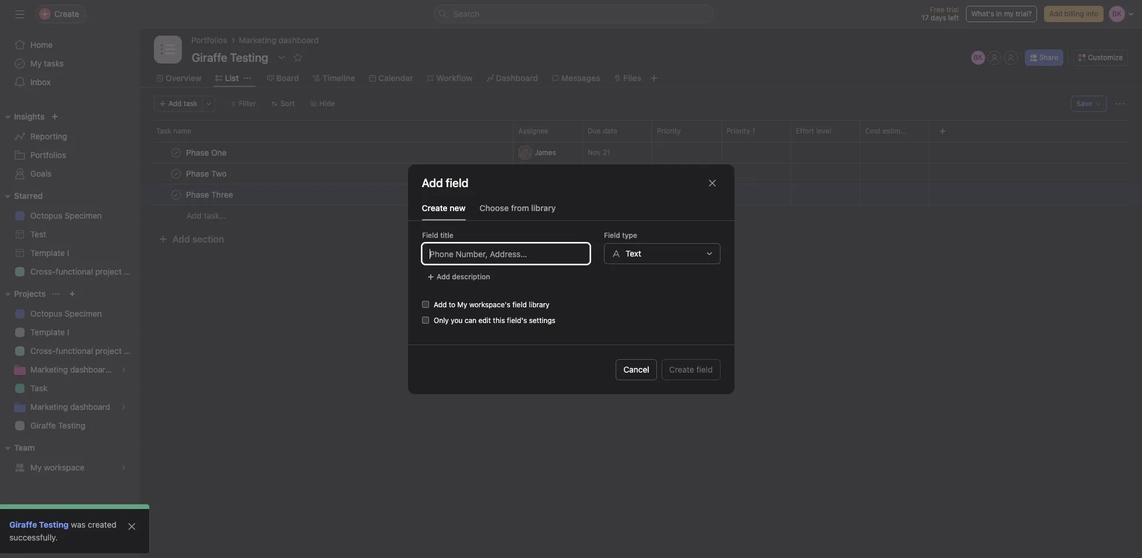 Task type: locate. For each thing, give the bounding box(es) containing it.
testing
[[58, 421, 85, 431], [39, 520, 69, 530]]

1 vertical spatial portfolios link
[[7, 146, 133, 165]]

0 vertical spatial giraffe testing
[[30, 421, 85, 431]]

template down projects
[[30, 327, 65, 337]]

giraffe
[[30, 421, 56, 431], [9, 520, 37, 530]]

1 vertical spatial octopus specimen
[[30, 309, 102, 319]]

1 vertical spatial template
[[30, 327, 65, 337]]

marketing up the list
[[239, 35, 277, 45]]

2 — text field from the top
[[866, 191, 930, 200]]

1 completed checkbox from the top
[[169, 146, 183, 160]]

priority for priority 1
[[727, 127, 751, 135]]

1 vertical spatial dashboard
[[70, 402, 110, 412]]

1 horizontal spatial create
[[670, 364, 695, 374]]

edit
[[478, 316, 491, 325]]

Phase Three text field
[[184, 189, 237, 200]]

1 vertical spatial cross-functional project plan link
[[7, 342, 140, 361]]

add left description
[[437, 272, 450, 281]]

project down test link
[[95, 267, 122, 277]]

add billing info button
[[1045, 6, 1104, 22]]

cross- for second "cross-functional project plan" link
[[30, 346, 56, 356]]

0 vertical spatial cross-functional project plan
[[30, 267, 140, 277]]

2 template from the top
[[30, 327, 65, 337]]

1 vertical spatial project
[[95, 346, 122, 356]]

template i link down test on the top left of the page
[[7, 244, 133, 263]]

field left type
[[604, 231, 620, 239]]

add task…
[[187, 211, 226, 221]]

portfolios link down reporting
[[7, 146, 133, 165]]

2 completed image from the top
[[169, 167, 183, 181]]

1 project from the top
[[95, 267, 122, 277]]

giraffe up successfully.
[[9, 520, 37, 530]]

i for 2nd template i link
[[67, 327, 69, 337]]

cross-functional project plan
[[30, 267, 140, 277], [30, 346, 140, 356]]

giraffe testing link up teams element
[[7, 417, 133, 435]]

octopus
[[30, 211, 62, 221], [30, 309, 62, 319]]

create inside button
[[670, 364, 695, 374]]

octopus specimen down projects
[[30, 309, 102, 319]]

1 cross-functional project plan from the top
[[30, 267, 140, 277]]

2 functional from the top
[[56, 346, 93, 356]]

1 vertical spatial task
[[30, 383, 48, 393]]

octopus specimen link down projects
[[7, 305, 133, 323]]

2 octopus from the top
[[30, 309, 62, 319]]

add left task…
[[187, 211, 202, 221]]

1 horizontal spatial task
[[156, 127, 171, 135]]

octopus inside projects element
[[30, 309, 62, 319]]

dashboard link
[[487, 72, 538, 85]]

0 vertical spatial marketing dashboard
[[239, 35, 319, 45]]

template i up marketing dashboards link
[[30, 327, 69, 337]]

0 vertical spatial cross-functional project plan link
[[7, 263, 140, 281]]

cross-functional project plan up dashboards
[[30, 346, 140, 356]]

tab list
[[408, 202, 735, 221]]

create field button
[[662, 359, 721, 380]]

1 vertical spatial template i link
[[7, 323, 133, 342]]

create right cancel
[[670, 364, 695, 374]]

task left name
[[156, 127, 171, 135]]

octopus specimen up test link
[[30, 211, 102, 221]]

add left billing
[[1050, 9, 1063, 18]]

create for create new
[[422, 203, 448, 213]]

2 cross- from the top
[[30, 346, 56, 356]]

cross- inside projects element
[[30, 346, 56, 356]]

i up marketing dashboards
[[67, 327, 69, 337]]

field left title
[[422, 231, 438, 239]]

1 vertical spatial octopus specimen link
[[7, 305, 133, 323]]

portfolios
[[191, 35, 227, 45], [30, 150, 66, 160]]

0 vertical spatial my
[[30, 58, 42, 68]]

calendar
[[379, 73, 413, 83]]

1 horizontal spatial dashboard
[[279, 35, 319, 45]]

add inside button
[[187, 211, 202, 221]]

project for 1st "cross-functional project plan" link
[[95, 267, 122, 277]]

list
[[225, 73, 239, 83]]

1 vertical spatial marketing dashboard
[[30, 402, 110, 412]]

2 cross-functional project plan from the top
[[30, 346, 140, 356]]

section
[[192, 234, 224, 244]]

add field dialog
[[408, 164, 735, 394]]

1 vertical spatial marketing
[[30, 365, 68, 375]]

2 priority from the left
[[727, 127, 751, 135]]

left
[[949, 13, 960, 22]]

cross-functional project plan for 1st "cross-functional project plan" link
[[30, 267, 140, 277]]

specimen up test link
[[65, 211, 102, 221]]

marketing dashboard up add to starred image
[[239, 35, 319, 45]]

cross- inside starred element
[[30, 267, 56, 277]]

teams element
[[0, 438, 140, 480]]

octopus specimen
[[30, 211, 102, 221], [30, 309, 102, 319]]

0 vertical spatial completed image
[[169, 146, 183, 160]]

successfully.
[[9, 533, 58, 543]]

description
[[452, 272, 490, 281]]

0 horizontal spatial portfolios link
[[7, 146, 133, 165]]

1 horizontal spatial field
[[697, 364, 713, 374]]

template i
[[30, 248, 69, 258], [30, 327, 69, 337]]

phase two cell
[[140, 163, 514, 184]]

project inside starred element
[[95, 267, 122, 277]]

files
[[624, 73, 642, 83]]

giraffe inside projects element
[[30, 421, 56, 431]]

octopus for starred
[[30, 211, 62, 221]]

1 functional from the top
[[56, 267, 93, 277]]

project for second "cross-functional project plan" link
[[95, 346, 122, 356]]

plan
[[124, 267, 140, 277], [124, 346, 140, 356]]

due
[[588, 127, 601, 135]]

functional inside starred element
[[56, 267, 93, 277]]

2 template i link from the top
[[7, 323, 133, 342]]

testing up teams element
[[58, 421, 85, 431]]

octopus specimen link for template i
[[7, 305, 133, 323]]

1 plan from the top
[[124, 267, 140, 277]]

list image
[[161, 43, 175, 57]]

template i down test on the top left of the page
[[30, 248, 69, 258]]

2 plan from the top
[[124, 346, 140, 356]]

0 vertical spatial testing
[[58, 421, 85, 431]]

marketing dashboard down task link
[[30, 402, 110, 412]]

1 vertical spatial plan
[[124, 346, 140, 356]]

add left task
[[169, 99, 182, 108]]

0 vertical spatial octopus
[[30, 211, 62, 221]]

portfolios down reporting
[[30, 150, 66, 160]]

field for field type
[[604, 231, 620, 239]]

completed image
[[169, 188, 183, 202]]

completed checkbox down task name
[[169, 146, 183, 160]]

due date
[[588, 127, 618, 135]]

testing inside projects element
[[58, 421, 85, 431]]

2 i from the top
[[67, 327, 69, 337]]

share
[[1040, 53, 1059, 62]]

add to starred image
[[294, 53, 303, 62]]

1 vertical spatial cross-functional project plan
[[30, 346, 140, 356]]

2 octopus specimen from the top
[[30, 309, 102, 319]]

add
[[1050, 9, 1063, 18], [169, 99, 182, 108], [187, 211, 202, 221], [173, 234, 190, 244], [437, 272, 450, 281], [434, 300, 447, 309]]

marketing up task link
[[30, 365, 68, 375]]

1 vertical spatial giraffe testing link
[[9, 520, 69, 530]]

0 vertical spatial project
[[95, 267, 122, 277]]

field's
[[507, 316, 527, 325]]

search button
[[434, 5, 714, 23]]

giraffe testing link up successfully.
[[9, 520, 69, 530]]

team button
[[0, 441, 35, 455]]

1 completed image from the top
[[169, 146, 183, 160]]

0 horizontal spatial task
[[30, 383, 48, 393]]

task…
[[204, 211, 226, 221]]

portfolios up list link
[[191, 35, 227, 45]]

1 horizontal spatial marketing dashboard link
[[239, 34, 319, 47]]

template inside starred element
[[30, 248, 65, 258]]

1 vertical spatial cross-
[[30, 346, 56, 356]]

0 vertical spatial portfolios link
[[191, 34, 227, 47]]

trial?
[[1016, 9, 1033, 18]]

add for add to my workspace's field library
[[434, 300, 447, 309]]

add left to
[[434, 300, 447, 309]]

marketing down task link
[[30, 402, 68, 412]]

global element
[[0, 29, 140, 99]]

add left section
[[173, 234, 190, 244]]

— text field for phase three cell
[[866, 191, 930, 200]]

task inside projects element
[[30, 383, 48, 393]]

0 vertical spatial portfolios
[[191, 35, 227, 45]]

1 vertical spatial specimen
[[65, 309, 102, 319]]

octopus up test on the top left of the page
[[30, 211, 62, 221]]

completed image inside phase one cell
[[169, 146, 183, 160]]

1 specimen from the top
[[65, 211, 102, 221]]

add for add billing info
[[1050, 9, 1063, 18]]

completed checkbox inside phase two cell
[[169, 167, 183, 181]]

2 octopus specimen link from the top
[[7, 305, 133, 323]]

effort
[[796, 127, 815, 135]]

add for add description
[[437, 272, 450, 281]]

template i inside projects element
[[30, 327, 69, 337]]

add task… button
[[187, 209, 226, 222]]

giraffe up team
[[30, 421, 56, 431]]

phase three cell
[[140, 184, 514, 205]]

1 vertical spatial template i
[[30, 327, 69, 337]]

functional down test link
[[56, 267, 93, 277]]

1 vertical spatial i
[[67, 327, 69, 337]]

1 horizontal spatial portfolios
[[191, 35, 227, 45]]

1 vertical spatial field
[[697, 364, 713, 374]]

0 vertical spatial task
[[156, 127, 171, 135]]

cross-functional project plan inside projects element
[[30, 346, 140, 356]]

0 vertical spatial giraffe
[[30, 421, 56, 431]]

add to my workspace's field library
[[434, 300, 550, 309]]

marketing dashboard
[[239, 35, 319, 45], [30, 402, 110, 412]]

0 horizontal spatial field
[[512, 300, 527, 309]]

cell inside header untitled section tree grid
[[583, 184, 653, 205]]

1 horizontal spatial portfolios link
[[191, 34, 227, 47]]

board link
[[267, 72, 299, 85]]

0 vertical spatial giraffe testing link
[[7, 417, 133, 435]]

— text field for phase two cell
[[866, 170, 930, 179]]

specimen up dashboards
[[65, 309, 102, 319]]

my tasks link
[[7, 54, 133, 73]]

cross-functional project plan link
[[7, 263, 140, 281], [7, 342, 140, 361]]

0 vertical spatial dashboard
[[279, 35, 319, 45]]

dashboard inside projects element
[[70, 402, 110, 412]]

0 vertical spatial octopus specimen link
[[7, 207, 133, 225]]

0 horizontal spatial priority
[[657, 127, 681, 135]]

completed checkbox up completed checkbox
[[169, 167, 183, 181]]

octopus specimen inside starred element
[[30, 211, 102, 221]]

octopus specimen link up test on the top left of the page
[[7, 207, 133, 225]]

— text field
[[866, 170, 930, 179], [866, 191, 930, 200]]

portfolios link up list link
[[191, 34, 227, 47]]

1 octopus specimen link from the top
[[7, 207, 133, 225]]

my right to
[[457, 300, 467, 309]]

library up the 'settings'
[[529, 300, 550, 309]]

cross-functional project plan link up marketing dashboards
[[7, 342, 140, 361]]

insights element
[[0, 106, 140, 186]]

1 horizontal spatial field
[[604, 231, 620, 239]]

0 vertical spatial completed checkbox
[[169, 146, 183, 160]]

template inside projects element
[[30, 327, 65, 337]]

library right from
[[532, 203, 556, 213]]

cross-functional project plan inside starred element
[[30, 267, 140, 277]]

giraffe testing link
[[7, 417, 133, 435], [9, 520, 69, 530]]

task inside row
[[156, 127, 171, 135]]

dashboard down task link
[[70, 402, 110, 412]]

2 completed checkbox from the top
[[169, 167, 183, 181]]

giraffe testing up teams element
[[30, 421, 85, 431]]

tab list containing create new
[[408, 202, 735, 221]]

specimen
[[65, 211, 102, 221], [65, 309, 102, 319]]

starred
[[14, 191, 43, 201]]

0 vertical spatial template
[[30, 248, 65, 258]]

this
[[493, 316, 505, 325]]

2 project from the top
[[95, 346, 122, 356]]

0 vertical spatial specimen
[[65, 211, 102, 221]]

marketing dashboard link
[[239, 34, 319, 47], [7, 398, 133, 417]]

marketing dashboards link
[[7, 361, 133, 379]]

portfolios inside the insights element
[[30, 150, 66, 160]]

task down marketing dashboards link
[[30, 383, 48, 393]]

cross- up projects
[[30, 267, 56, 277]]

specimen for test
[[65, 211, 102, 221]]

cross-functional project plan down test link
[[30, 267, 140, 277]]

reporting
[[30, 131, 67, 141]]

choose
[[480, 203, 509, 213]]

octopus specimen inside projects element
[[30, 309, 102, 319]]

1 template i from the top
[[30, 248, 69, 258]]

1 vertical spatial portfolios
[[30, 150, 66, 160]]

1 — text field from the top
[[866, 170, 930, 179]]

my left tasks
[[30, 58, 42, 68]]

field
[[512, 300, 527, 309], [697, 364, 713, 374]]

my for my workspace
[[30, 463, 42, 473]]

goals
[[30, 169, 52, 179]]

task
[[156, 127, 171, 135], [30, 383, 48, 393]]

i inside starred element
[[67, 248, 69, 258]]

— text field
[[866, 149, 930, 158]]

octopus down projects
[[30, 309, 62, 319]]

0 horizontal spatial create
[[422, 203, 448, 213]]

priority
[[657, 127, 681, 135], [727, 127, 751, 135]]

0 vertical spatial plan
[[124, 267, 140, 277]]

create for create field
[[670, 364, 695, 374]]

0 vertical spatial i
[[67, 248, 69, 258]]

choose from library
[[480, 203, 556, 213]]

workspace's
[[469, 300, 511, 309]]

2 vertical spatial my
[[30, 463, 42, 473]]

my inside teams element
[[30, 463, 42, 473]]

create left new
[[422, 203, 448, 213]]

1 vertical spatial octopus
[[30, 309, 62, 319]]

title
[[440, 231, 453, 239]]

0 vertical spatial functional
[[56, 267, 93, 277]]

1 vertical spatial library
[[529, 300, 550, 309]]

2 field from the left
[[604, 231, 620, 239]]

plan inside projects element
[[124, 346, 140, 356]]

my down team
[[30, 463, 42, 473]]

starred button
[[0, 189, 43, 203]]

library inside tab list
[[532, 203, 556, 213]]

cross-functional project plan link down test link
[[7, 263, 140, 281]]

marketing dashboard link down marketing dashboards link
[[7, 398, 133, 417]]

0 horizontal spatial portfolios
[[30, 150, 66, 160]]

0 vertical spatial cross-
[[30, 267, 56, 277]]

portfolios link
[[191, 34, 227, 47], [7, 146, 133, 165]]

library inside create new tab panel
[[529, 300, 550, 309]]

completed checkbox inside phase one cell
[[169, 146, 183, 160]]

functional inside projects element
[[56, 346, 93, 356]]

1 vertical spatial completed image
[[169, 167, 183, 181]]

1 octopus specimen from the top
[[30, 211, 102, 221]]

plan for 1st "cross-functional project plan" link
[[124, 267, 140, 277]]

Completed checkbox
[[169, 146, 183, 160], [169, 167, 183, 181]]

testing up invite
[[39, 520, 69, 530]]

template down test on the top left of the page
[[30, 248, 65, 258]]

template i link up marketing dashboards
[[7, 323, 133, 342]]

1 vertical spatial my
[[457, 300, 467, 309]]

1 vertical spatial completed checkbox
[[169, 167, 183, 181]]

0 vertical spatial field
[[512, 300, 527, 309]]

1 vertical spatial giraffe
[[9, 520, 37, 530]]

1 vertical spatial testing
[[39, 520, 69, 530]]

you
[[451, 316, 463, 325]]

0 vertical spatial — text field
[[866, 170, 930, 179]]

create new
[[422, 203, 466, 213]]

from
[[511, 203, 529, 213]]

cross- up marketing dashboards link
[[30, 346, 56, 356]]

octopus inside starred element
[[30, 211, 62, 221]]

board
[[276, 73, 299, 83]]

1 vertical spatial marketing dashboard link
[[7, 398, 133, 417]]

completed image inside phase two cell
[[169, 167, 183, 181]]

row
[[140, 120, 1143, 142], [154, 141, 1129, 142], [140, 142, 1143, 163], [140, 163, 1143, 184], [140, 184, 1143, 205]]

i inside projects element
[[67, 327, 69, 337]]

new
[[450, 203, 466, 213]]

field
[[422, 231, 438, 239], [604, 231, 620, 239]]

project up dashboards
[[95, 346, 122, 356]]

giraffe testing up successfully.
[[9, 520, 69, 530]]

phase one cell
[[140, 142, 514, 163]]

dashboard up add to starred image
[[279, 35, 319, 45]]

completed image up completed checkbox
[[169, 167, 183, 181]]

1 vertical spatial giraffe testing
[[9, 520, 69, 530]]

1 vertical spatial — text field
[[866, 191, 930, 200]]

specimen inside starred element
[[65, 211, 102, 221]]

1 vertical spatial functional
[[56, 346, 93, 356]]

1 field from the left
[[422, 231, 438, 239]]

plan inside starred element
[[124, 267, 140, 277]]

1 octopus from the top
[[30, 211, 62, 221]]

tasks
[[44, 58, 64, 68]]

completed checkbox for phase one text box
[[169, 146, 183, 160]]

files link
[[615, 72, 642, 85]]

reporting link
[[7, 127, 133, 146]]

add description button
[[422, 269, 495, 285]]

my inside global element
[[30, 58, 42, 68]]

None text field
[[189, 47, 271, 68]]

what's in my trial?
[[972, 9, 1033, 18]]

1 template from the top
[[30, 248, 65, 258]]

specimen inside projects element
[[65, 309, 102, 319]]

i
[[67, 248, 69, 258], [67, 327, 69, 337]]

i down test link
[[67, 248, 69, 258]]

0 vertical spatial create
[[422, 203, 448, 213]]

completed image
[[169, 146, 183, 160], [169, 167, 183, 181]]

2 specimen from the top
[[65, 309, 102, 319]]

timeline
[[323, 73, 355, 83]]

marketing
[[239, 35, 277, 45], [30, 365, 68, 375], [30, 402, 68, 412]]

functional up marketing dashboards
[[56, 346, 93, 356]]

0 vertical spatial octopus specimen
[[30, 211, 102, 221]]

0 vertical spatial library
[[532, 203, 556, 213]]

1 cross-functional project plan link from the top
[[7, 263, 140, 281]]

0 horizontal spatial dashboard
[[70, 402, 110, 412]]

0 horizontal spatial marketing dashboard
[[30, 402, 110, 412]]

1 i from the top
[[67, 248, 69, 258]]

2 template i from the top
[[30, 327, 69, 337]]

1 priority from the left
[[657, 127, 681, 135]]

0 vertical spatial template i link
[[7, 244, 133, 263]]

0 horizontal spatial field
[[422, 231, 438, 239]]

Only you can edit this field's settings checkbox
[[422, 316, 429, 323]]

octopus specimen link for test
[[7, 207, 133, 225]]

completed image down task name
[[169, 146, 183, 160]]

0 vertical spatial template i
[[30, 248, 69, 258]]

marketing dashboard link up add to starred image
[[239, 34, 319, 47]]

0 horizontal spatial marketing dashboard link
[[7, 398, 133, 417]]

1 cross- from the top
[[30, 267, 56, 277]]

1 vertical spatial create
[[670, 364, 695, 374]]

task for task name
[[156, 127, 171, 135]]

1 horizontal spatial priority
[[727, 127, 751, 135]]

cell
[[583, 184, 653, 205]]

2 vertical spatial marketing
[[30, 402, 68, 412]]



Task type: describe. For each thing, give the bounding box(es) containing it.
close this dialog image
[[708, 178, 717, 188]]

i for first template i link from the top
[[67, 248, 69, 258]]

cross- for 1st "cross-functional project plan" link
[[30, 267, 56, 277]]

functional for 1st "cross-functional project plan" link
[[56, 267, 93, 277]]

my
[[1005, 9, 1014, 18]]

team
[[14, 443, 35, 453]]

home link
[[7, 36, 133, 54]]

marketing for marketing dashboards link
[[30, 365, 68, 375]]

0 vertical spatial marketing
[[239, 35, 277, 45]]

marketing dashboard inside projects element
[[30, 402, 110, 412]]

task for task
[[30, 383, 48, 393]]

0 vertical spatial marketing dashboard link
[[239, 34, 319, 47]]

what's in my trial? button
[[967, 6, 1038, 22]]

workflow
[[437, 73, 473, 83]]

date
[[603, 127, 618, 135]]

invite
[[33, 538, 54, 548]]

assignee
[[519, 127, 549, 135]]

1
[[753, 127, 756, 135]]

overview
[[166, 73, 202, 83]]

what's
[[972, 9, 995, 18]]

projects
[[14, 289, 46, 299]]

list link
[[216, 72, 239, 85]]

task
[[184, 99, 198, 108]]

insights
[[14, 111, 45, 121]]

close image
[[127, 522, 137, 531]]

days
[[931, 13, 947, 22]]

trial
[[947, 5, 960, 14]]

dashboard
[[496, 73, 538, 83]]

field type
[[604, 231, 637, 239]]

1 template i link from the top
[[7, 244, 133, 263]]

my for my tasks
[[30, 58, 42, 68]]

projects element
[[0, 284, 140, 438]]

calendar link
[[369, 72, 413, 85]]

in
[[997, 9, 1003, 18]]

cost estimate
[[866, 127, 911, 135]]

Phase One text field
[[184, 147, 230, 158]]

field inside create field button
[[697, 364, 713, 374]]

Phase Two text field
[[184, 168, 230, 179]]

my workspace
[[30, 463, 85, 473]]

effort level
[[796, 127, 832, 135]]

completed image for phase one text box
[[169, 146, 183, 160]]

type
[[622, 231, 637, 239]]

messages
[[562, 73, 601, 83]]

my tasks
[[30, 58, 64, 68]]

workspace
[[44, 463, 85, 473]]

1 horizontal spatial marketing dashboard
[[239, 35, 319, 45]]

Phone Number, Address… text field
[[422, 243, 590, 264]]

17
[[922, 13, 929, 22]]

projects button
[[0, 287, 46, 301]]

marketing for marketing dashboard link within projects element
[[30, 402, 68, 412]]

inbox
[[30, 77, 51, 87]]

search list box
[[434, 5, 714, 23]]

my workspace link
[[7, 459, 133, 477]]

cancel
[[624, 364, 650, 374]]

task name
[[156, 127, 191, 135]]

hide sidebar image
[[15, 9, 25, 19]]

specimen for template i
[[65, 309, 102, 319]]

2 cross-functional project plan link from the top
[[7, 342, 140, 361]]

cost
[[866, 127, 881, 135]]

priority for priority
[[657, 127, 681, 135]]

add section button
[[154, 229, 229, 250]]

add for add task
[[169, 99, 182, 108]]

test
[[30, 229, 46, 239]]

21
[[603, 148, 610, 157]]

marketing dashboards
[[30, 365, 114, 375]]

octopus specimen for test
[[30, 211, 102, 221]]

Completed checkbox
[[169, 188, 183, 202]]

header untitled section tree grid
[[140, 142, 1143, 226]]

add task… row
[[140, 205, 1143, 226]]

search
[[454, 9, 480, 19]]

add for add task…
[[187, 211, 202, 221]]

octopus for projects
[[30, 309, 62, 319]]

messages link
[[552, 72, 601, 85]]

completed image for 'phase two' text box
[[169, 167, 183, 181]]

field for field title
[[422, 231, 438, 239]]

estimate
[[883, 127, 911, 135]]

timeline link
[[313, 72, 355, 85]]

add field
[[422, 176, 469, 189]]

workflow link
[[427, 72, 473, 85]]

created
[[88, 520, 117, 530]]

dashboards
[[70, 365, 114, 375]]

home
[[30, 40, 53, 50]]

add for add section
[[173, 234, 190, 244]]

billing
[[1065, 9, 1085, 18]]

row containing task name
[[140, 120, 1143, 142]]

functional for second "cross-functional project plan" link
[[56, 346, 93, 356]]

text button
[[604, 243, 721, 264]]

template i inside starred element
[[30, 248, 69, 258]]

completed checkbox for 'phase two' text box
[[169, 167, 183, 181]]

starred element
[[0, 186, 140, 284]]

share button
[[1025, 50, 1064, 66]]

only
[[434, 316, 449, 325]]

row containing ja
[[140, 142, 1143, 163]]

create new tab panel
[[408, 221, 735, 394]]

only you can edit this field's settings
[[434, 316, 556, 325]]

overview link
[[156, 72, 202, 85]]

Add to My workspace's field library checkbox
[[422, 301, 429, 308]]

plan for second "cross-functional project plan" link
[[124, 346, 140, 356]]

giraffe testing inside giraffe testing link
[[30, 421, 85, 431]]

settings
[[529, 316, 556, 325]]

priority 1
[[727, 127, 756, 135]]

nov
[[588, 148, 601, 157]]

cross-functional project plan for second "cross-functional project plan" link
[[30, 346, 140, 356]]

name
[[173, 127, 191, 135]]

bk button
[[972, 51, 986, 65]]

can
[[465, 316, 476, 325]]

to
[[449, 300, 455, 309]]

bk
[[974, 53, 983, 62]]

test link
[[7, 225, 133, 244]]

free trial 17 days left
[[922, 5, 960, 22]]

add section
[[173, 234, 224, 244]]

james
[[535, 148, 556, 157]]

text
[[626, 248, 641, 258]]

level
[[817, 127, 832, 135]]

free
[[930, 5, 945, 14]]

marketing dashboard link inside projects element
[[7, 398, 133, 417]]

add billing info
[[1050, 9, 1099, 18]]

nov 21
[[588, 148, 610, 157]]

portfolios link inside the insights element
[[7, 146, 133, 165]]

ja
[[522, 148, 529, 157]]

octopus specimen for template i
[[30, 309, 102, 319]]

my inside create new tab panel
[[457, 300, 467, 309]]

cancel button
[[616, 359, 657, 380]]



Task type: vqa. For each thing, say whether or not it's contained in the screenshot.
Test's Octopus Specimen
yes



